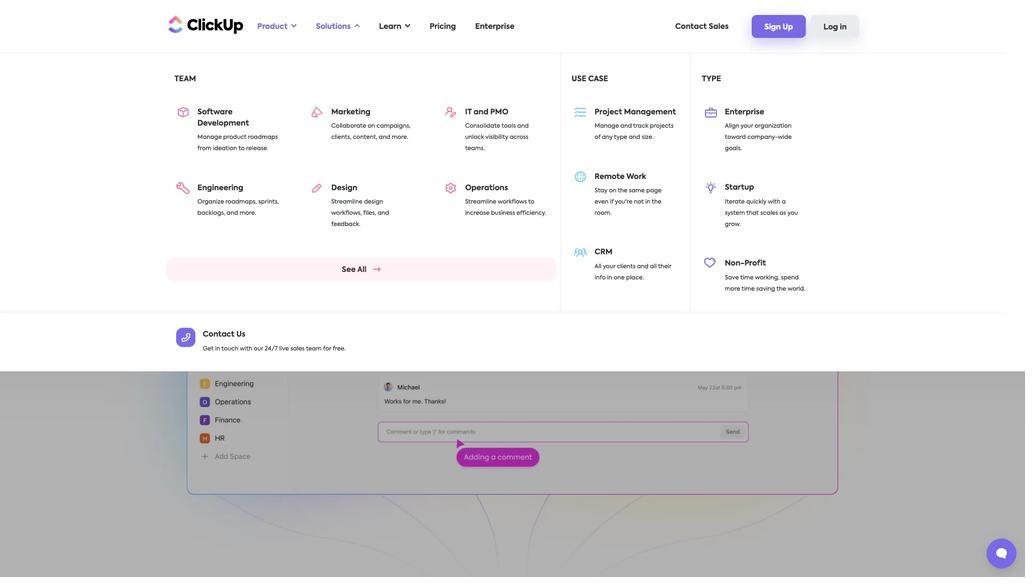 Task type: locate. For each thing, give the bounding box(es) containing it.
saving
[[757, 286, 776, 292]]

on
[[368, 123, 375, 129], [609, 188, 617, 194]]

to down 'product'
[[239, 146, 245, 151]]

startup
[[725, 184, 755, 191]]

manage up from
[[198, 134, 222, 140]]

1 horizontal spatial the
[[652, 199, 662, 205]]

projects button
[[605, 68, 666, 118]]

on inside collaborate on campaigns, clients, content, and more.
[[368, 123, 375, 129]]

and up across
[[518, 123, 529, 129]]

clients
[[617, 263, 636, 269]]

scales
[[761, 210, 779, 216]]

1 vertical spatial enterprise
[[725, 108, 765, 116]]

your inside align your organization toward company-wide goals.
[[741, 123, 754, 129]]

2 ai button from the left
[[728, 68, 789, 118]]

your right align
[[741, 123, 754, 129]]

ai up organization
[[755, 106, 762, 113]]

1 horizontal spatial more.
[[392, 134, 409, 140]]

0 vertical spatial to
[[239, 146, 245, 151]]

streamline inside streamline workflows to increase business efficiency.
[[465, 199, 497, 205]]

on inside stay on the same page even if you're not in the room.
[[609, 188, 617, 194]]

the down page
[[652, 199, 662, 205]]

0 vertical spatial the
[[618, 188, 628, 194]]

your up "info"
[[603, 263, 616, 269]]

enterprise link
[[470, 15, 520, 37]]

marketing
[[332, 108, 371, 116]]

ai button up organization
[[728, 68, 789, 118]]

with left our
[[240, 346, 253, 351]]

ideation
[[213, 146, 237, 151]]

1 vertical spatial with
[[240, 346, 253, 351]]

product button
[[252, 15, 302, 37]]

design
[[364, 199, 383, 205]]

1 horizontal spatial enterprise
[[725, 108, 765, 116]]

use case
[[572, 75, 609, 83]]

your
[[741, 123, 754, 129], [603, 263, 616, 269]]

ai button up development in the top left of the page
[[175, 68, 236, 118]]

all inside all your clients and all their info in one place.
[[595, 263, 602, 269]]

streamline up workflows,
[[332, 199, 363, 205]]

and right files,
[[378, 210, 389, 216]]

consolidate tools and unlock visibility across teams.
[[465, 123, 529, 151]]

0 vertical spatial more.
[[392, 134, 409, 140]]

1 streamline from the left
[[332, 199, 363, 205]]

more. down roadmaps, in the top of the page
[[240, 210, 256, 216]]

contact up get
[[203, 331, 235, 338]]

and up the type
[[621, 123, 632, 129]]

0 horizontal spatial ai
[[202, 106, 209, 113]]

your for crm
[[603, 263, 616, 269]]

contact left sales
[[676, 23, 707, 30]]

more. down campaigns,
[[392, 134, 409, 140]]

world.
[[788, 286, 806, 292]]

2 vertical spatial the
[[777, 286, 787, 292]]

in right log
[[841, 23, 847, 31]]

0 horizontal spatial contact
[[203, 331, 235, 338]]

all
[[650, 263, 657, 269]]

1 vertical spatial more.
[[240, 210, 256, 216]]

and down roadmaps, in the top of the page
[[227, 210, 238, 216]]

your inside all your clients and all their info in one place.
[[603, 263, 616, 269]]

contact sales
[[676, 23, 729, 30]]

1 horizontal spatial all
[[595, 263, 602, 269]]

learn button
[[374, 15, 416, 37]]

1 vertical spatial the
[[652, 199, 662, 205]]

2 streamline from the left
[[465, 199, 497, 205]]

our
[[254, 346, 263, 351]]

and right it at the left
[[474, 108, 489, 116]]

1 vertical spatial contact
[[203, 331, 235, 338]]

in inside all your clients and all their info in one place.
[[608, 275, 613, 280]]

more
[[725, 286, 741, 292]]

product
[[258, 23, 288, 30]]

operations
[[465, 184, 508, 191]]

page
[[647, 188, 662, 194]]

for
[[323, 346, 331, 351]]

as
[[780, 210, 787, 216]]

ai up development in the top left of the page
[[202, 106, 209, 113]]

0 horizontal spatial manage
[[198, 134, 222, 140]]

iterate
[[725, 199, 745, 205]]

0 horizontal spatial enterprise
[[475, 23, 515, 30]]

2 ai from the left
[[755, 106, 762, 113]]

in right the not
[[646, 199, 651, 205]]

ai
[[202, 106, 209, 113], [755, 106, 762, 113]]

0 vertical spatial your
[[741, 123, 754, 129]]

streamline inside streamline design workflows, files, and feedback.
[[332, 199, 363, 205]]

profit
[[745, 260, 766, 267]]

to up efficiency.
[[529, 199, 535, 205]]

case
[[589, 75, 609, 83]]

sign up button
[[752, 15, 807, 38]]

1 horizontal spatial to
[[529, 199, 535, 205]]

2 horizontal spatial the
[[777, 286, 787, 292]]

1 vertical spatial on
[[609, 188, 617, 194]]

manage inside manage and track projects of any type and size.
[[595, 123, 619, 129]]

size.
[[642, 134, 654, 140]]

0 vertical spatial contact
[[676, 23, 707, 30]]

0 vertical spatial manage
[[595, 123, 619, 129]]

sign
[[765, 23, 781, 31]]

on up content, on the top left
[[368, 123, 375, 129]]

you
[[788, 210, 799, 216]]

1 horizontal spatial contact
[[676, 23, 707, 30]]

0 horizontal spatial to
[[239, 146, 245, 151]]

0 horizontal spatial on
[[368, 123, 375, 129]]

pmo
[[491, 108, 509, 116]]

projects
[[621, 106, 651, 113]]

ai for 1st ai button from the right
[[755, 106, 762, 113]]

and left "all"
[[637, 263, 649, 269]]

clickup image
[[166, 14, 244, 35]]

0 vertical spatial enterprise
[[475, 23, 515, 30]]

and down campaigns,
[[379, 134, 391, 140]]

0 horizontal spatial all
[[358, 266, 367, 274]]

engineering
[[198, 184, 243, 191]]

streamline for operations
[[465, 199, 497, 205]]

0 horizontal spatial ai button
[[175, 68, 236, 118]]

pricing
[[430, 23, 456, 30]]

the down spend
[[777, 286, 787, 292]]

all up "info"
[[595, 263, 602, 269]]

sign up
[[765, 23, 794, 31]]

1 horizontal spatial manage
[[595, 123, 619, 129]]

project management
[[595, 108, 676, 116]]

to inside manage product roadmaps from ideation to release.
[[239, 146, 245, 151]]

1 ai button from the left
[[175, 68, 236, 118]]

unlock
[[465, 134, 484, 140]]

get in touch with our 24/7 live sales team for free.
[[203, 346, 346, 351]]

working,
[[756, 275, 780, 280]]

spend
[[782, 275, 799, 280]]

more.
[[392, 134, 409, 140], [240, 210, 256, 216]]

0 vertical spatial on
[[368, 123, 375, 129]]

stay
[[595, 188, 608, 194]]

software
[[198, 108, 233, 116]]

enterprise right pricing link
[[475, 23, 515, 30]]

chat
[[502, 106, 524, 115]]

that
[[747, 210, 759, 216]]

time right the more
[[742, 286, 755, 292]]

1 vertical spatial manage
[[198, 134, 222, 140]]

manage up the any at right
[[595, 123, 619, 129]]

contact for contact sales
[[676, 23, 707, 30]]

it and pmo
[[465, 108, 509, 116]]

in left one at the top of page
[[608, 275, 613, 280]]

to
[[239, 146, 245, 151], [529, 199, 535, 205]]

development
[[198, 119, 249, 127]]

in
[[841, 23, 847, 31], [646, 199, 651, 205], [608, 275, 613, 280], [215, 346, 220, 351]]

feedback.
[[332, 221, 361, 227]]

with left a
[[768, 199, 781, 205]]

1 vertical spatial your
[[603, 263, 616, 269]]

project
[[595, 108, 623, 116]]

streamline up increase
[[465, 199, 497, 205]]

1 horizontal spatial with
[[768, 199, 781, 205]]

enterprise up align
[[725, 108, 765, 116]]

manage inside manage product roadmaps from ideation to release.
[[198, 134, 222, 140]]

0 horizontal spatial your
[[603, 263, 616, 269]]

time down non-profit
[[741, 275, 754, 280]]

the up you're
[[618, 188, 628, 194]]

across
[[510, 134, 529, 140]]

and
[[474, 108, 489, 116], [518, 123, 529, 129], [621, 123, 632, 129], [379, 134, 391, 140], [629, 134, 641, 140], [227, 210, 238, 216], [378, 210, 389, 216], [637, 263, 649, 269]]

even
[[595, 199, 609, 205]]

streamline for design
[[332, 199, 363, 205]]

all right see on the left
[[358, 266, 367, 274]]

1 horizontal spatial streamline
[[465, 199, 497, 205]]

collaborate on campaigns, clients, content, and more.
[[332, 123, 411, 140]]

workflows
[[498, 199, 527, 205]]

0 horizontal spatial streamline
[[332, 199, 363, 205]]

1 horizontal spatial ai button
[[728, 68, 789, 118]]

of
[[595, 134, 601, 140]]

team
[[175, 75, 196, 83]]

pricing link
[[425, 15, 462, 37]]

1 horizontal spatial on
[[609, 188, 617, 194]]

1 ai from the left
[[202, 106, 209, 113]]

company-
[[748, 134, 778, 140]]

0 vertical spatial with
[[768, 199, 781, 205]]

0 horizontal spatial more.
[[240, 210, 256, 216]]

contact for contact us
[[203, 331, 235, 338]]

1 horizontal spatial ai
[[755, 106, 762, 113]]

efficiency.
[[517, 210, 547, 216]]

manage for project management
[[595, 123, 619, 129]]

1 horizontal spatial your
[[741, 123, 754, 129]]

on up 'if'
[[609, 188, 617, 194]]

1 vertical spatial to
[[529, 199, 535, 205]]

remote work
[[595, 173, 647, 180]]



Task type: vqa. For each thing, say whether or not it's contained in the screenshot.


Task type: describe. For each thing, give the bounding box(es) containing it.
stay on the same page even if you're not in the room.
[[595, 188, 662, 216]]

all inside "link"
[[358, 266, 367, 274]]

see all link
[[166, 258, 557, 281]]

wide
[[778, 134, 792, 140]]

collaborate
[[332, 123, 366, 129]]

teams.
[[465, 145, 485, 151]]

business
[[491, 210, 515, 216]]

save time working, spend more time saving the world.
[[725, 275, 806, 292]]

work
[[627, 173, 647, 180]]

campaigns,
[[377, 123, 411, 129]]

and inside all your clients and all their info in one place.
[[637, 263, 649, 269]]

0 horizontal spatial the
[[618, 188, 628, 194]]

room.
[[595, 210, 612, 216]]

streamline design workflows, files, and feedback.
[[332, 199, 389, 227]]

not
[[634, 199, 644, 205]]

iterate quickly with a system that scales as you grow.
[[725, 199, 799, 227]]

to inside streamline workflows to increase business efficiency.
[[529, 199, 535, 205]]

product
[[223, 134, 247, 140]]

more. inside organize roadmaps, sprints, backlogs, and more.
[[240, 210, 256, 216]]

visibility
[[486, 134, 509, 140]]

ai for first ai button from left
[[202, 106, 209, 113]]

grow.
[[725, 221, 741, 227]]

on for remote work
[[609, 188, 617, 194]]

0 vertical spatial time
[[741, 275, 754, 280]]

sprints
[[316, 106, 341, 113]]

increase
[[465, 210, 490, 216]]

streamline workflows to increase business efficiency.
[[465, 199, 547, 216]]

chat button
[[482, 68, 544, 118]]

organize roadmaps, sprints, backlogs, and more.
[[198, 199, 279, 216]]

chat image
[[670, 164, 871, 362]]

time tracking button
[[421, 68, 482, 118]]

workflows,
[[332, 210, 362, 216]]

content,
[[353, 134, 378, 140]]

learn
[[379, 23, 402, 30]]

time tracking
[[426, 106, 477, 113]]

get
[[203, 346, 214, 351]]

non-profit
[[725, 260, 766, 267]]

place.
[[627, 275, 644, 280]]

dashboards button
[[666, 68, 728, 118]]

log in link
[[811, 15, 860, 38]]

us
[[237, 331, 246, 338]]

contact us
[[203, 331, 246, 338]]

in inside stay on the same page even if you're not in the room.
[[646, 199, 651, 205]]

system
[[725, 210, 746, 216]]

all your clients and all their info in one place.
[[595, 263, 672, 280]]

sales
[[709, 23, 729, 30]]

time
[[426, 106, 444, 113]]

you're
[[615, 199, 633, 205]]

one
[[614, 275, 625, 280]]

manage product roadmaps from ideation to release.
[[198, 134, 278, 151]]

with inside iterate quickly with a system that scales as you grow.
[[768, 199, 781, 205]]

type
[[614, 134, 628, 140]]

crm
[[595, 248, 613, 256]]

a
[[782, 199, 786, 205]]

tools
[[502, 123, 516, 129]]

roadmaps
[[248, 134, 278, 140]]

0 horizontal spatial with
[[240, 346, 253, 351]]

dashboards
[[675, 106, 720, 113]]

manage for software development
[[198, 134, 222, 140]]

from
[[198, 146, 212, 151]]

and down 'track'
[[629, 134, 641, 140]]

organize
[[198, 199, 224, 205]]

more. inside collaborate on campaigns, clients, content, and more.
[[392, 134, 409, 140]]

info
[[595, 275, 606, 280]]

the inside save time working, spend more time saving the world.
[[777, 286, 787, 292]]

log in
[[824, 23, 847, 31]]

it
[[465, 108, 472, 116]]

organization
[[755, 123, 792, 129]]

remote
[[595, 173, 625, 180]]

track
[[634, 123, 649, 129]]

your for enterprise
[[741, 123, 754, 129]]

in right get
[[215, 346, 220, 351]]

see all
[[342, 266, 367, 274]]

sprints,
[[259, 199, 279, 205]]

management
[[624, 108, 676, 116]]

use
[[572, 75, 587, 83]]

type
[[702, 75, 722, 83]]

roadmaps,
[[226, 199, 257, 205]]

1 vertical spatial time
[[742, 286, 755, 292]]

24/7
[[265, 346, 278, 351]]

any
[[602, 134, 613, 140]]

consolidate
[[465, 123, 501, 129]]

software development
[[198, 108, 249, 127]]

goals.
[[725, 145, 743, 151]]

backlogs,
[[198, 210, 225, 216]]

release.
[[246, 146, 269, 151]]

and inside streamline design workflows, files, and feedback.
[[378, 210, 389, 216]]

whiteboards button
[[544, 68, 605, 118]]

and inside consolidate tools and unlock visibility across teams.
[[518, 123, 529, 129]]

sales
[[291, 346, 305, 351]]

solutions button
[[311, 15, 365, 37]]

toward
[[725, 134, 746, 140]]

whiteboards
[[550, 106, 599, 113]]

align
[[725, 123, 740, 129]]

and inside collaborate on campaigns, clients, content, and more.
[[379, 134, 391, 140]]

on for marketing
[[368, 123, 375, 129]]

and inside organize roadmaps, sprints, backlogs, and more.
[[227, 210, 238, 216]]

quickly
[[747, 199, 767, 205]]

files,
[[364, 210, 377, 216]]

save
[[725, 275, 739, 280]]



